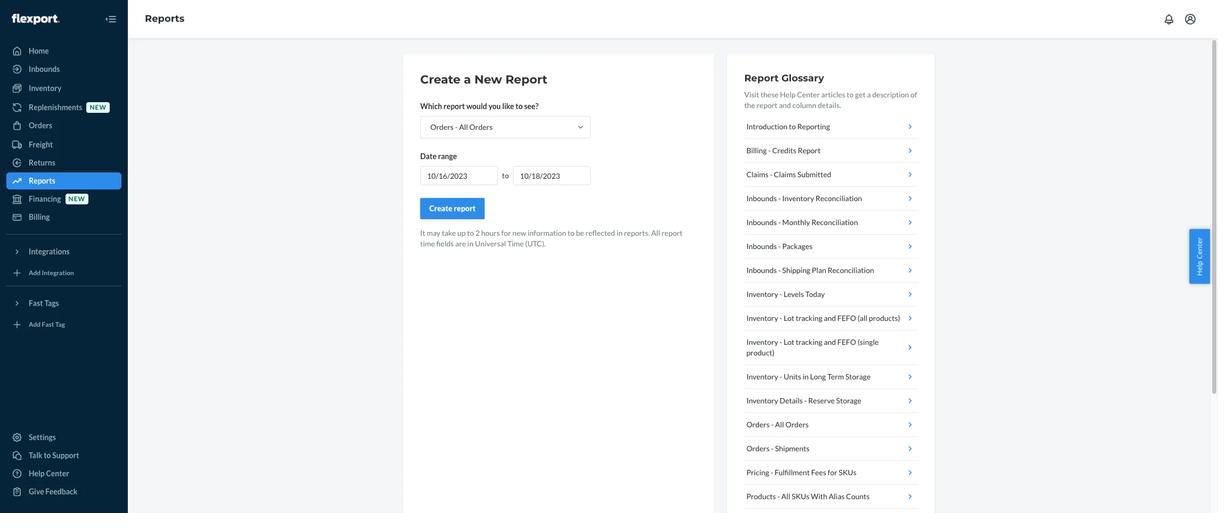 Task type: locate. For each thing, give the bounding box(es) containing it.
1 fefo from the top
[[838, 314, 856, 323]]

- for inbounds - monthly reconciliation button
[[778, 218, 781, 227]]

all inside it may take up to 2 hours for new information to be reflected in reports. all report time fields are in universal time (utc).
[[651, 229, 660, 238]]

0 vertical spatial help
[[780, 90, 796, 99]]

new inside it may take up to 2 hours for new information to be reflected in reports. all report time fields are in universal time (utc).
[[513, 229, 526, 238]]

inventory - lot tracking and fefo (single product)
[[747, 338, 879, 357]]

add integration link
[[6, 265, 121, 282]]

lot for inventory - lot tracking and fefo (all products)
[[784, 314, 794, 323]]

0 horizontal spatial help center
[[29, 469, 69, 478]]

lot down the 'inventory - levels today'
[[784, 314, 794, 323]]

claims
[[747, 170, 769, 179], [774, 170, 796, 179]]

add
[[29, 269, 41, 277], [29, 321, 41, 329]]

all right reports.
[[651, 229, 660, 238]]

create up which
[[420, 72, 461, 87]]

inbounds down inbounds - packages at the top right of page
[[747, 266, 777, 275]]

inventory for inventory details - reserve storage
[[747, 396, 778, 405]]

0 vertical spatial reconciliation
[[816, 194, 862, 203]]

reconciliation down claims - claims submitted button
[[816, 194, 862, 203]]

introduction to reporting button
[[744, 115, 918, 139]]

storage right reserve
[[836, 396, 862, 405]]

0 vertical spatial add
[[29, 269, 41, 277]]

0 horizontal spatial help
[[29, 469, 45, 478]]

inventory - lot tracking and fefo (single product) button
[[744, 331, 918, 365]]

1 vertical spatial billing
[[29, 213, 50, 222]]

1 vertical spatial fefo
[[838, 338, 856, 347]]

0 horizontal spatial new
[[68, 195, 85, 203]]

0 vertical spatial fast
[[29, 299, 43, 308]]

credits
[[772, 146, 797, 155]]

2 tracking from the top
[[796, 338, 823, 347]]

0 horizontal spatial for
[[501, 229, 511, 238]]

1 vertical spatial create
[[429, 204, 452, 213]]

create
[[420, 72, 461, 87], [429, 204, 452, 213]]

2 claims from the left
[[774, 170, 796, 179]]

orders up freight in the left top of the page
[[29, 121, 52, 130]]

help
[[780, 90, 796, 99], [1195, 261, 1205, 276], [29, 469, 45, 478]]

products - all skus with alias counts
[[747, 492, 870, 501]]

fefo inside the inventory - lot tracking and fefo (single product)
[[838, 338, 856, 347]]

0 horizontal spatial skus
[[792, 492, 810, 501]]

tracking inside the inventory - lot tracking and fefo (single product)
[[796, 338, 823, 347]]

orders - all orders up orders - shipments
[[747, 420, 809, 429]]

1 vertical spatial and
[[824, 314, 836, 323]]

center inside visit these help center articles to get a description of the report and column details.
[[797, 90, 820, 99]]

2 add from the top
[[29, 321, 41, 329]]

orders - all orders down would at top
[[430, 123, 493, 132]]

give feedback
[[29, 487, 77, 496]]

0 vertical spatial tracking
[[796, 314, 823, 323]]

all inside orders - all orders button
[[775, 420, 784, 429]]

- left monthly
[[778, 218, 781, 227]]

1 vertical spatial tracking
[[796, 338, 823, 347]]

inventory left details
[[747, 396, 778, 405]]

for right fees
[[828, 468, 837, 477]]

inventory for inventory - levels today
[[747, 290, 778, 299]]

create report button
[[420, 198, 485, 219]]

all inside products - all skus with alias counts button
[[782, 492, 790, 501]]

- down the billing - credits report
[[770, 170, 773, 179]]

reconciliation down inbounds - inventory reconciliation button
[[812, 218, 858, 227]]

0 horizontal spatial billing
[[29, 213, 50, 222]]

long
[[810, 372, 826, 381]]

1 vertical spatial for
[[828, 468, 837, 477]]

plan
[[812, 266, 826, 275]]

fefo for (single
[[838, 338, 856, 347]]

time
[[420, 239, 435, 248]]

tracking for (single
[[796, 338, 823, 347]]

- for inventory - units in long term storage button
[[780, 372, 782, 381]]

open account menu image
[[1184, 13, 1197, 26]]

orders inside orders - shipments button
[[747, 444, 770, 453]]

to left 2
[[467, 229, 474, 238]]

1 horizontal spatial orders - all orders
[[747, 420, 809, 429]]

10/16/2023
[[427, 172, 467, 181]]

orders up shipments
[[786, 420, 809, 429]]

center inside button
[[1195, 237, 1205, 259]]

- up range
[[455, 123, 458, 132]]

1 horizontal spatial billing
[[747, 146, 767, 155]]

orders - all orders inside button
[[747, 420, 809, 429]]

inventory left levels
[[747, 290, 778, 299]]

orders up pricing
[[747, 444, 770, 453]]

2 vertical spatial in
[[803, 372, 809, 381]]

- left levels
[[780, 290, 782, 299]]

report for create a new report
[[506, 72, 548, 87]]

hours
[[481, 229, 500, 238]]

fefo
[[838, 314, 856, 323], [838, 338, 856, 347]]

0 vertical spatial billing
[[747, 146, 767, 155]]

center
[[797, 90, 820, 99], [1195, 237, 1205, 259], [46, 469, 69, 478]]

1 horizontal spatial help
[[780, 90, 796, 99]]

integrations button
[[6, 243, 121, 261]]

billing inside billing link
[[29, 213, 50, 222]]

inbounds for inbounds
[[29, 64, 60, 74]]

- for orders - all orders button
[[771, 420, 774, 429]]

inventory up replenishments
[[29, 84, 61, 93]]

0 horizontal spatial orders - all orders
[[430, 123, 493, 132]]

to left get
[[847, 90, 854, 99]]

to left reporting
[[789, 122, 796, 131]]

you
[[489, 102, 501, 111]]

1 vertical spatial lot
[[784, 338, 794, 347]]

lot up units
[[784, 338, 794, 347]]

1 vertical spatial help center
[[29, 469, 69, 478]]

submitted
[[798, 170, 832, 179]]

settings
[[29, 433, 56, 442]]

fefo left the (all
[[838, 314, 856, 323]]

tracking
[[796, 314, 823, 323], [796, 338, 823, 347]]

-
[[455, 123, 458, 132], [768, 146, 771, 155], [770, 170, 773, 179], [778, 194, 781, 203], [778, 218, 781, 227], [778, 242, 781, 251], [778, 266, 781, 275], [780, 290, 782, 299], [780, 314, 782, 323], [780, 338, 782, 347], [780, 372, 782, 381], [804, 396, 807, 405], [771, 420, 774, 429], [771, 444, 774, 453], [771, 468, 773, 477], [778, 492, 780, 501]]

in
[[617, 229, 623, 238], [468, 239, 474, 248], [803, 372, 809, 381]]

- left shipments
[[771, 444, 774, 453]]

1 vertical spatial a
[[867, 90, 871, 99]]

0 vertical spatial for
[[501, 229, 511, 238]]

- right pricing
[[771, 468, 773, 477]]

freight
[[29, 140, 53, 149]]

report down these
[[757, 101, 778, 110]]

inbounds down the claims - claims submitted
[[747, 194, 777, 203]]

- left shipping
[[778, 266, 781, 275]]

2 fefo from the top
[[838, 338, 856, 347]]

reflected
[[586, 229, 615, 238]]

new
[[474, 72, 502, 87]]

skus up counts
[[839, 468, 857, 477]]

reconciliation for inbounds - inventory reconciliation
[[816, 194, 862, 203]]

- inside 'button'
[[768, 146, 771, 155]]

1 vertical spatial add
[[29, 321, 41, 329]]

all right "products" at bottom right
[[782, 492, 790, 501]]

1 horizontal spatial claims
[[774, 170, 796, 179]]

0 vertical spatial skus
[[839, 468, 857, 477]]

0 vertical spatial a
[[464, 72, 471, 87]]

billing inside billing - credits report 'button'
[[747, 146, 767, 155]]

add down the fast tags
[[29, 321, 41, 329]]

2 horizontal spatial center
[[1195, 237, 1205, 259]]

orders up orders - shipments
[[747, 420, 770, 429]]

1 vertical spatial new
[[68, 195, 85, 203]]

claims down credits
[[774, 170, 796, 179]]

report
[[506, 72, 548, 87], [744, 72, 779, 84], [798, 146, 821, 155]]

report up 'up'
[[454, 204, 476, 213]]

skus left with in the right of the page
[[792, 492, 810, 501]]

2 horizontal spatial help
[[1195, 261, 1205, 276]]

0 vertical spatial new
[[90, 104, 107, 112]]

1 horizontal spatial a
[[867, 90, 871, 99]]

inbounds left packages
[[747, 242, 777, 251]]

new up orders link at the top of page
[[90, 104, 107, 112]]

0 vertical spatial reports link
[[145, 13, 184, 25]]

(single
[[858, 338, 879, 347]]

reports link
[[145, 13, 184, 25], [6, 173, 121, 190]]

0 vertical spatial reports
[[145, 13, 184, 25]]

- right "products" at bottom right
[[778, 492, 780, 501]]

1 horizontal spatial new
[[90, 104, 107, 112]]

product)
[[747, 348, 775, 357]]

2 vertical spatial and
[[824, 338, 836, 347]]

- down the claims - claims submitted
[[778, 194, 781, 203]]

it may take up to 2 hours for new information to be reflected in reports. all report time fields are in universal time (utc).
[[420, 229, 683, 248]]

products - all skus with alias counts button
[[744, 485, 918, 509]]

- for orders - shipments button
[[771, 444, 774, 453]]

a
[[464, 72, 471, 87], [867, 90, 871, 99]]

0 horizontal spatial reports
[[29, 176, 55, 185]]

0 vertical spatial orders - all orders
[[430, 123, 493, 132]]

inventory inside the inventory - lot tracking and fefo (single product)
[[747, 338, 778, 347]]

for up 'time'
[[501, 229, 511, 238]]

1 horizontal spatial help center
[[1195, 237, 1205, 276]]

0 horizontal spatial report
[[506, 72, 548, 87]]

create for create report
[[429, 204, 452, 213]]

0 horizontal spatial a
[[464, 72, 471, 87]]

0 horizontal spatial in
[[468, 239, 474, 248]]

- up inventory - units in long term storage
[[780, 338, 782, 347]]

inbounds - inventory reconciliation button
[[744, 187, 918, 211]]

- for products - all skus with alias counts button
[[778, 492, 780, 501]]

all up orders - shipments
[[775, 420, 784, 429]]

fefo left the (single at the bottom right
[[838, 338, 856, 347]]

fast left tag
[[42, 321, 54, 329]]

1 vertical spatial skus
[[792, 492, 810, 501]]

0 horizontal spatial claims
[[747, 170, 769, 179]]

to
[[847, 90, 854, 99], [516, 102, 523, 111], [789, 122, 796, 131], [502, 171, 509, 180], [467, 229, 474, 238], [568, 229, 575, 238], [44, 451, 51, 460]]

to left "10/18/2023"
[[502, 171, 509, 180]]

create report
[[429, 204, 476, 213]]

inventory - lot tracking and fefo (all products) button
[[744, 307, 918, 331]]

create inside button
[[429, 204, 452, 213]]

0 vertical spatial help center
[[1195, 237, 1205, 276]]

0 vertical spatial fefo
[[838, 314, 856, 323]]

create up may
[[429, 204, 452, 213]]

reports
[[145, 13, 184, 25], [29, 176, 55, 185]]

tracking for (all
[[796, 314, 823, 323]]

fast inside "fast tags" dropdown button
[[29, 299, 43, 308]]

inventory down the 'inventory - levels today'
[[747, 314, 778, 323]]

10/18/2023
[[520, 172, 560, 181]]

for
[[501, 229, 511, 238], [828, 468, 837, 477]]

inbounds
[[29, 64, 60, 74], [747, 194, 777, 203], [747, 218, 777, 227], [747, 242, 777, 251], [747, 266, 777, 275]]

report for billing - credits report
[[798, 146, 821, 155]]

2 horizontal spatial in
[[803, 372, 809, 381]]

1 vertical spatial reconciliation
[[812, 218, 858, 227]]

1 horizontal spatial center
[[797, 90, 820, 99]]

inventory for inventory - lot tracking and fefo (all products)
[[747, 314, 778, 323]]

0 vertical spatial in
[[617, 229, 623, 238]]

0 vertical spatial center
[[797, 90, 820, 99]]

1 vertical spatial orders - all orders
[[747, 420, 809, 429]]

tracking down today
[[796, 314, 823, 323]]

storage
[[846, 372, 871, 381], [836, 396, 862, 405]]

a left new
[[464, 72, 471, 87]]

billing down 'financing'
[[29, 213, 50, 222]]

see?
[[524, 102, 539, 111]]

and inside the inventory - lot tracking and fefo (single product)
[[824, 338, 836, 347]]

products
[[747, 492, 776, 501]]

1 add from the top
[[29, 269, 41, 277]]

0 horizontal spatial reports link
[[6, 173, 121, 190]]

claims down the billing - credits report
[[747, 170, 769, 179]]

tracking down inventory - lot tracking and fefo (all products)
[[796, 338, 823, 347]]

returns link
[[6, 154, 121, 172]]

and down inventory - lot tracking and fefo (all products) button
[[824, 338, 836, 347]]

2 vertical spatial new
[[513, 229, 526, 238]]

freight link
[[6, 136, 121, 153]]

report down reporting
[[798, 146, 821, 155]]

inventory
[[29, 84, 61, 93], [782, 194, 814, 203], [747, 290, 778, 299], [747, 314, 778, 323], [747, 338, 778, 347], [747, 372, 778, 381], [747, 396, 778, 405]]

information
[[528, 229, 566, 238]]

inbounds link
[[6, 61, 121, 78]]

report right reports.
[[662, 229, 683, 238]]

inventory down product)
[[747, 372, 778, 381]]

1 vertical spatial reports link
[[6, 173, 121, 190]]

add for add integration
[[29, 269, 41, 277]]

fast left tags
[[29, 299, 43, 308]]

for inside it may take up to 2 hours for new information to be reflected in reports. all report time fields are in universal time (utc).
[[501, 229, 511, 238]]

0 vertical spatial and
[[779, 101, 791, 110]]

inventory for inventory
[[29, 84, 61, 93]]

in left long
[[803, 372, 809, 381]]

orders - all orders
[[430, 123, 493, 132], [747, 420, 809, 429]]

report inside it may take up to 2 hours for new information to be reflected in reports. all report time fields are in universal time (utc).
[[662, 229, 683, 238]]

description
[[872, 90, 909, 99]]

0 vertical spatial lot
[[784, 314, 794, 323]]

pricing
[[747, 468, 769, 477]]

1 horizontal spatial reports link
[[145, 13, 184, 25]]

lot
[[784, 314, 794, 323], [784, 338, 794, 347]]

and left column
[[779, 101, 791, 110]]

inbounds down home
[[29, 64, 60, 74]]

report up see?
[[506, 72, 548, 87]]

report
[[757, 101, 778, 110], [444, 102, 465, 111], [454, 204, 476, 213], [662, 229, 683, 238]]

reconciliation down "inbounds - packages" button
[[828, 266, 874, 275]]

1 tracking from the top
[[796, 314, 823, 323]]

- for inventory - lot tracking and fefo (single product) button
[[780, 338, 782, 347]]

new up billing link
[[68, 195, 85, 203]]

reports.
[[624, 229, 650, 238]]

- up orders - shipments
[[771, 420, 774, 429]]

- down the 'inventory - levels today'
[[780, 314, 782, 323]]

like
[[502, 102, 514, 111]]

billing down introduction
[[747, 146, 767, 155]]

inbounds up inbounds - packages at the top right of page
[[747, 218, 777, 227]]

2 lot from the top
[[784, 338, 794, 347]]

glossary
[[782, 72, 824, 84]]

new up 'time'
[[513, 229, 526, 238]]

- for inventory - levels today button
[[780, 290, 782, 299]]

0 vertical spatial create
[[420, 72, 461, 87]]

2 horizontal spatial new
[[513, 229, 526, 238]]

orders down which
[[430, 123, 454, 132]]

- left units
[[780, 372, 782, 381]]

- left credits
[[768, 146, 771, 155]]

with
[[811, 492, 827, 501]]

report inside 'button'
[[798, 146, 821, 155]]

- left packages
[[778, 242, 781, 251]]

lot for inventory - lot tracking and fefo (single product)
[[784, 338, 794, 347]]

1 horizontal spatial for
[[828, 468, 837, 477]]

in left reports.
[[617, 229, 623, 238]]

report up these
[[744, 72, 779, 84]]

1 vertical spatial in
[[468, 239, 474, 248]]

2 horizontal spatial report
[[798, 146, 821, 155]]

introduction
[[747, 122, 788, 131]]

- inside the inventory - lot tracking and fefo (single product)
[[780, 338, 782, 347]]

in right are
[[468, 239, 474, 248]]

new
[[90, 104, 107, 112], [68, 195, 85, 203], [513, 229, 526, 238]]

1 vertical spatial help
[[1195, 261, 1205, 276]]

inventory - units in long term storage button
[[744, 365, 918, 389]]

inventory for inventory - lot tracking and fefo (single product)
[[747, 338, 778, 347]]

(utc).
[[525, 239, 546, 248]]

a right get
[[867, 90, 871, 99]]

lot inside the inventory - lot tracking and fefo (single product)
[[784, 338, 794, 347]]

talk
[[29, 451, 42, 460]]

2 vertical spatial reconciliation
[[828, 266, 874, 275]]

1 vertical spatial center
[[1195, 237, 1205, 259]]

and down inventory - levels today button
[[824, 314, 836, 323]]

flexport logo image
[[12, 14, 60, 24]]

and for inventory - lot tracking and fefo (single product)
[[824, 338, 836, 347]]

1 lot from the top
[[784, 314, 794, 323]]

1 vertical spatial fast
[[42, 321, 54, 329]]

would
[[466, 102, 487, 111]]

orders - shipments
[[747, 444, 810, 453]]

inventory up product)
[[747, 338, 778, 347]]

support
[[52, 451, 79, 460]]

2 vertical spatial help
[[29, 469, 45, 478]]

billing for billing - credits report
[[747, 146, 767, 155]]

storage right term
[[846, 372, 871, 381]]

2 vertical spatial center
[[46, 469, 69, 478]]

for inside button
[[828, 468, 837, 477]]

term
[[828, 372, 844, 381]]

1 horizontal spatial in
[[617, 229, 623, 238]]

add left integration on the left bottom of the page
[[29, 269, 41, 277]]



Task type: vqa. For each thing, say whether or not it's contained in the screenshot.
Give Feedback
yes



Task type: describe. For each thing, give the bounding box(es) containing it.
- for claims - claims submitted button
[[770, 170, 773, 179]]

get
[[855, 90, 866, 99]]

universal
[[475, 239, 506, 248]]

- for the inbounds - shipping plan reconciliation button
[[778, 266, 781, 275]]

report glossary
[[744, 72, 824, 84]]

pricing - fulfillment fees for skus button
[[744, 461, 918, 485]]

orders - shipments button
[[744, 437, 918, 461]]

report inside visit these help center articles to get a description of the report and column details.
[[757, 101, 778, 110]]

reconciliation for inbounds - monthly reconciliation
[[812, 218, 858, 227]]

create a new report
[[420, 72, 548, 87]]

talk to support
[[29, 451, 79, 460]]

inbounds - monthly reconciliation button
[[744, 211, 918, 235]]

inventory link
[[6, 80, 121, 97]]

give feedback button
[[6, 484, 121, 501]]

help inside button
[[1195, 261, 1205, 276]]

it
[[420, 229, 425, 238]]

(all
[[858, 314, 868, 323]]

report left would at top
[[444, 102, 465, 111]]

- for inventory - lot tracking and fefo (all products) button
[[780, 314, 782, 323]]

fefo for (all
[[838, 314, 856, 323]]

these
[[761, 90, 779, 99]]

take
[[442, 229, 456, 238]]

introduction to reporting
[[747, 122, 830, 131]]

billing for billing
[[29, 213, 50, 222]]

0 vertical spatial storage
[[846, 372, 871, 381]]

returns
[[29, 158, 55, 167]]

details.
[[818, 101, 841, 110]]

orders - all orders button
[[744, 413, 918, 437]]

counts
[[846, 492, 870, 501]]

inventory - levels today button
[[744, 283, 918, 307]]

inbounds - monthly reconciliation
[[747, 218, 858, 227]]

add for add fast tag
[[29, 321, 41, 329]]

add fast tag
[[29, 321, 65, 329]]

the
[[744, 101, 755, 110]]

in inside inventory - units in long term storage button
[[803, 372, 809, 381]]

talk to support button
[[6, 447, 121, 465]]

1 horizontal spatial reports
[[145, 13, 184, 25]]

today
[[806, 290, 825, 299]]

inbounds for inbounds - inventory reconciliation
[[747, 194, 777, 203]]

fields
[[436, 239, 454, 248]]

give
[[29, 487, 44, 496]]

replenishments
[[29, 103, 82, 112]]

a inside visit these help center articles to get a description of the report and column details.
[[867, 90, 871, 99]]

shipments
[[775, 444, 810, 453]]

inventory - levels today
[[747, 290, 825, 299]]

reporting
[[798, 122, 830, 131]]

- for pricing - fulfillment fees for skus button at the right bottom of the page
[[771, 468, 773, 477]]

are
[[455, 239, 466, 248]]

be
[[576, 229, 584, 238]]

0 horizontal spatial center
[[46, 469, 69, 478]]

to right like
[[516, 102, 523, 111]]

integrations
[[29, 247, 70, 256]]

orders link
[[6, 117, 121, 134]]

inbounds for inbounds - monthly reconciliation
[[747, 218, 777, 227]]

to left be
[[568, 229, 575, 238]]

1 horizontal spatial report
[[744, 72, 779, 84]]

open notifications image
[[1163, 13, 1176, 26]]

date
[[420, 152, 437, 161]]

inventory details - reserve storage button
[[744, 389, 918, 413]]

which
[[420, 102, 442, 111]]

range
[[438, 152, 457, 161]]

1 vertical spatial storage
[[836, 396, 862, 405]]

all down would at top
[[459, 123, 468, 132]]

add fast tag link
[[6, 316, 121, 333]]

up
[[457, 229, 466, 238]]

create for create a new report
[[420, 72, 461, 87]]

inventory up monthly
[[782, 194, 814, 203]]

home
[[29, 46, 49, 55]]

which report would you like to see?
[[420, 102, 539, 111]]

tag
[[55, 321, 65, 329]]

report inside button
[[454, 204, 476, 213]]

claims - claims submitted
[[747, 170, 832, 179]]

inbounds - packages
[[747, 242, 813, 251]]

visit these help center articles to get a description of the report and column details.
[[744, 90, 917, 110]]

products)
[[869, 314, 900, 323]]

tags
[[44, 299, 59, 308]]

inbounds for inbounds - shipping plan reconciliation
[[747, 266, 777, 275]]

inventory for inventory - units in long term storage
[[747, 372, 778, 381]]

shipping
[[782, 266, 811, 275]]

1 claims from the left
[[747, 170, 769, 179]]

packages
[[782, 242, 813, 251]]

time
[[508, 239, 524, 248]]

of
[[911, 90, 917, 99]]

to inside visit these help center articles to get a description of the report and column details.
[[847, 90, 854, 99]]

to right talk
[[44, 451, 51, 460]]

pricing - fulfillment fees for skus
[[747, 468, 857, 477]]

1 horizontal spatial skus
[[839, 468, 857, 477]]

fast tags button
[[6, 295, 121, 312]]

new for financing
[[68, 195, 85, 203]]

financing
[[29, 194, 61, 203]]

articles
[[821, 90, 846, 99]]

orders inside orders link
[[29, 121, 52, 130]]

orders down which report would you like to see?
[[470, 123, 493, 132]]

- for billing - credits report 'button'
[[768, 146, 771, 155]]

help inside visit these help center articles to get a description of the report and column details.
[[780, 90, 796, 99]]

monthly
[[782, 218, 810, 227]]

inventory - units in long term storage
[[747, 372, 871, 381]]

- for inbounds - inventory reconciliation button
[[778, 194, 781, 203]]

new for replenishments
[[90, 104, 107, 112]]

billing - credits report
[[747, 146, 821, 155]]

billing link
[[6, 209, 121, 226]]

and for inventory - lot tracking and fefo (all products)
[[824, 314, 836, 323]]

reserve
[[808, 396, 835, 405]]

and inside visit these help center articles to get a description of the report and column details.
[[779, 101, 791, 110]]

home link
[[6, 43, 121, 60]]

- for "inbounds - packages" button
[[778, 242, 781, 251]]

feedback
[[45, 487, 77, 496]]

1 vertical spatial reports
[[29, 176, 55, 185]]

may
[[427, 229, 440, 238]]

inventory details - reserve storage
[[747, 396, 862, 405]]

fast inside add fast tag link
[[42, 321, 54, 329]]

inbounds - packages button
[[744, 235, 918, 259]]

help center inside button
[[1195, 237, 1205, 276]]

close navigation image
[[104, 13, 117, 26]]

details
[[780, 396, 803, 405]]

claims - claims submitted button
[[744, 163, 918, 187]]

inbounds for inbounds - packages
[[747, 242, 777, 251]]

settings link
[[6, 429, 121, 446]]

column
[[793, 101, 817, 110]]

- right details
[[804, 396, 807, 405]]



